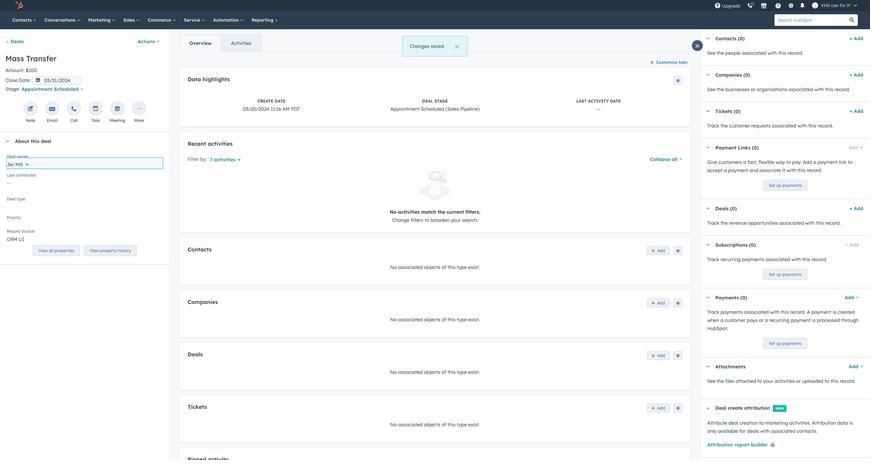Task type: locate. For each thing, give the bounding box(es) containing it.
marketplaces image
[[762, 3, 768, 9]]

caret image
[[707, 38, 711, 39], [707, 74, 711, 76], [707, 110, 711, 112], [707, 147, 711, 149], [707, 208, 711, 209], [707, 297, 711, 299], [707, 366, 711, 368], [707, 408, 711, 409]]

0 horizontal spatial caret image
[[5, 140, 10, 142]]

0 vertical spatial alert
[[403, 36, 468, 56]]

Search HubSpot search field
[[775, 14, 847, 26]]

8 caret image from the top
[[707, 408, 711, 409]]

1 vertical spatial alert
[[188, 170, 683, 224]]

meeting image
[[114, 106, 121, 112]]

navigation
[[180, 35, 261, 52]]

-- text field
[[7, 177, 163, 188]]

alert
[[403, 36, 468, 56], [188, 170, 683, 224]]

2 caret image from the top
[[707, 74, 711, 76]]

menu
[[712, 0, 863, 11]]

caret image
[[5, 140, 10, 142], [707, 244, 711, 246]]

1 vertical spatial caret image
[[707, 244, 711, 246]]

6 caret image from the top
[[707, 297, 711, 299]]

0 vertical spatial caret image
[[5, 140, 10, 142]]

1 caret image from the top
[[707, 38, 711, 39]]



Task type: vqa. For each thing, say whether or not it's contained in the screenshot.
made in the top of the page
no



Task type: describe. For each thing, give the bounding box(es) containing it.
jacob simon image
[[813, 2, 819, 9]]

5 caret image from the top
[[707, 208, 711, 209]]

email image
[[49, 106, 55, 112]]

call image
[[71, 106, 77, 112]]

3 caret image from the top
[[707, 110, 711, 112]]

task image
[[93, 106, 99, 112]]

more image
[[136, 106, 142, 112]]

1 horizontal spatial caret image
[[707, 244, 711, 246]]

MM/DD/YYYY text field
[[32, 76, 81, 85]]

note image
[[27, 106, 34, 112]]

4 caret image from the top
[[707, 147, 711, 149]]

close image
[[455, 45, 459, 49]]

7 caret image from the top
[[707, 366, 711, 368]]



